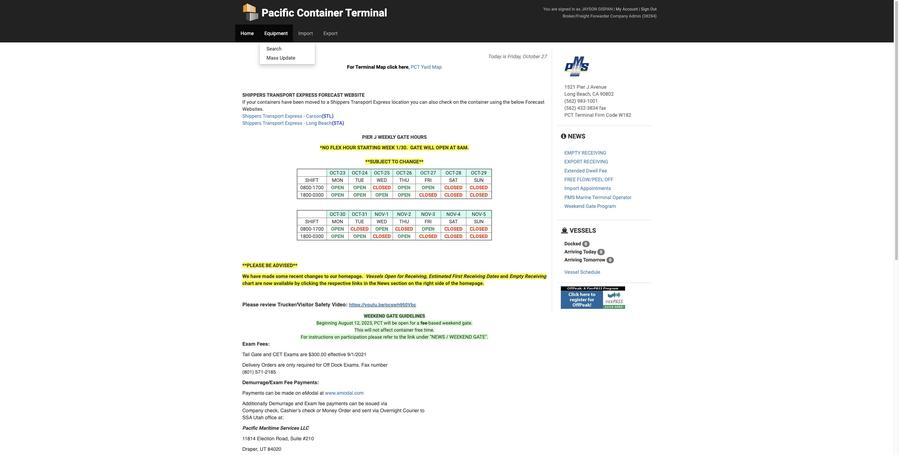 Task type: locate. For each thing, give the bounding box(es) containing it.
jayson
[[582, 7, 597, 12]]

1 vertical spatial in
[[364, 281, 368, 287]]

to right the refer
[[394, 335, 398, 340]]

2 1800- from the top
[[300, 234, 313, 239]]

0 vertical spatial pacific
[[262, 7, 294, 19]]

terminal inside empty receiving export receiving extended dwell fee free flow/peel off import appointments pms marine terminal operator weekend gate program
[[592, 195, 611, 200]]

pierpass image
[[561, 287, 625, 310]]

week
[[382, 145, 395, 151]]

thu down oct-26
[[399, 178, 409, 183]]

receiving
[[582, 150, 606, 156], [584, 159, 608, 165]]

1 vertical spatial can
[[266, 391, 274, 396]]

oct- for 24
[[352, 170, 362, 176]]

2 mon from the top
[[332, 219, 343, 225]]

container inside shippers transport express forecast website if your containers have been moved to a shippers transport express location you can also check on the container using the below forecast websites. shippers transport express - carson (stl) shippers transport express - long beach (sta)
[[468, 99, 489, 105]]

pacific container terminal image
[[565, 57, 589, 77]]

in
[[572, 7, 575, 12], [364, 281, 368, 287]]

forecast
[[319, 92, 343, 98]]

news down open
[[377, 281, 390, 287]]

pier
[[577, 84, 585, 90]]

nov- for 2
[[397, 212, 408, 217]]

- up time.
[[427, 321, 429, 326]]

0 horizontal spatial in
[[364, 281, 368, 287]]

are left only
[[278, 363, 285, 368]]

1 receiving from the left
[[405, 274, 426, 279]]

for inside weekend gate guidelines beginning august 12, 2023, pct will be open for a fee -based weekend gate. this will not affect container free time. for instructions on participation please refer to the link under "news / weekend gate". exam fees:
[[301, 335, 308, 340]]

0 vertical spatial express
[[373, 99, 391, 105]]

0 vertical spatial 0300
[[313, 193, 324, 198]]

on right also
[[453, 99, 459, 105]]

long down 1521
[[565, 91, 576, 97]]

1700
[[313, 185, 324, 191], [313, 226, 324, 232]]

2 1700 from the top
[[313, 226, 324, 232]]

weekend right /
[[450, 335, 472, 340]]

fee up off
[[599, 168, 607, 174]]

1 1800-0300 from the top
[[300, 193, 324, 198]]

0 horizontal spatial company
[[242, 408, 263, 414]]

equipment button
[[259, 25, 293, 42]]

oct- right 23
[[352, 170, 362, 176]]

1 sat from the top
[[449, 178, 458, 183]]

2 nov- from the left
[[397, 212, 408, 217]]

- left the carson
[[304, 113, 305, 119]]

and left sent
[[352, 408, 361, 414]]

be inside weekend gate guidelines beginning august 12, 2023, pct will be open for a fee -based weekend gate. this will not affect container free time. for instructions on participation please refer to the link under "news / weekend gate". exam fees:
[[392, 321, 397, 326]]

out
[[650, 7, 657, 12]]

2 (562) from the top
[[565, 105, 576, 111]]

0
[[585, 242, 587, 247], [600, 250, 603, 255], [609, 258, 612, 263]]

gate right tail
[[251, 352, 262, 358]]

0 vertical spatial fee
[[421, 321, 427, 326]]

you
[[543, 7, 551, 12]]

long inside shippers transport express forecast website if your containers have been moved to a shippers transport express location you can also check on the container using the below forecast websites. shippers transport express - carson (stl) shippers transport express - long beach (sta)
[[306, 120, 317, 126]]

1 horizontal spatial import
[[565, 186, 579, 192]]

terminal inside pacific container terminal link
[[345, 7, 387, 19]]

is
[[502, 54, 506, 59]]

2 shift from the top
[[305, 219, 319, 225]]

1 vertical spatial pct
[[565, 112, 574, 118]]

chart
[[242, 281, 254, 287]]

2 | from the left
[[639, 7, 640, 12]]

have right we
[[250, 274, 261, 279]]

import
[[298, 31, 313, 36], [565, 186, 579, 192]]

1 thu from the top
[[399, 178, 409, 183]]

2 thu from the top
[[399, 219, 409, 225]]

1 vertical spatial 0300
[[313, 234, 324, 239]]

the
[[460, 99, 467, 105], [503, 99, 510, 105], [320, 281, 327, 287], [369, 281, 376, 287], [415, 281, 422, 287], [451, 281, 458, 287], [399, 335, 406, 340]]

1800-0300
[[300, 193, 324, 198], [300, 234, 324, 239]]

are right you
[[552, 7, 557, 12]]

the left right
[[415, 281, 422, 287]]

thu for 26
[[399, 178, 409, 183]]

exam down emodal
[[304, 401, 317, 407]]

oct- left oct-24
[[330, 170, 340, 176]]

2 receiving from the left
[[463, 274, 485, 279]]

2 sun from the top
[[474, 219, 484, 225]]

weekend gate program link
[[565, 204, 616, 209]]

fee up or
[[318, 401, 325, 407]]

983-
[[577, 98, 587, 104]]

1 vertical spatial wed
[[377, 219, 387, 225]]

0 horizontal spatial weekend
[[364, 314, 385, 319]]

pacific maritime services llc
[[242, 426, 309, 432]]

oct- down to
[[396, 170, 407, 176]]

check right also
[[439, 99, 452, 105]]

1 vertical spatial 1800-0300
[[300, 234, 324, 239]]

5 nov- from the left
[[472, 212, 483, 217]]

participation
[[341, 335, 367, 340]]

are inside you are signed in as jayson gispan | my account | sign out broker/freight forwarder company admin (38284)
[[552, 7, 557, 12]]

0 vertical spatial a
[[327, 99, 329, 105]]

oct-31
[[352, 212, 368, 217]]

today left is in the top of the page
[[488, 54, 501, 59]]

nov-3
[[421, 212, 435, 217]]

2 vertical spatial gate
[[386, 314, 398, 319]]

1 vertical spatial be
[[359, 401, 364, 407]]

1 horizontal spatial fee
[[421, 321, 427, 326]]

0 vertical spatial import
[[298, 31, 313, 36]]

1700 for oct-23
[[313, 185, 324, 191]]

0 right docked
[[585, 242, 587, 247]]

nov- for 3
[[421, 212, 433, 217]]

exam up tail
[[242, 342, 256, 347]]

oct- right 30
[[352, 212, 362, 217]]

0 vertical spatial can
[[420, 99, 428, 105]]

1 horizontal spatial fee
[[599, 168, 607, 174]]

pacific container terminal link
[[242, 0, 387, 25]]

27 right october
[[541, 54, 547, 59]]

sun down nov-5
[[474, 219, 484, 225]]

gate inside empty receiving export receiving extended dwell fee free flow/peel off import appointments pms marine terminal operator weekend gate program
[[586, 204, 596, 209]]

0 vertical spatial via
[[381, 401, 387, 407]]

1 vertical spatial tue
[[355, 219, 364, 225]]

, right click
[[409, 64, 410, 70]]

container inside weekend gate guidelines beginning august 12, 2023, pct will be open for a fee -based weekend gate. this will not affect container free time. for instructions on participation please refer to the link under "news / weekend gate". exam fees:
[[394, 328, 414, 333]]

oct- right 28
[[471, 170, 481, 176]]

required
[[297, 363, 315, 368]]

company inside you are signed in as jayson gispan | my account | sign out broker/freight forwarder company admin (38284)
[[610, 14, 628, 19]]

sun for 29
[[474, 178, 484, 183]]

2 sat from the top
[[449, 219, 458, 225]]

1 vertical spatial a
[[417, 321, 419, 326]]

0 horizontal spatial container
[[394, 328, 414, 333]]

0 vertical spatial sat
[[449, 178, 458, 183]]

vessels
[[568, 227, 596, 234], [366, 274, 383, 279]]

tue for 24
[[355, 178, 364, 183]]

shippers transport express - long beach link
[[242, 120, 332, 126]]

sun for 5
[[474, 219, 484, 225]]

have inside shippers transport express forecast website if your containers have been moved to a shippers transport express location you can also check on the container using the below forecast websites. shippers transport express - carson (stl) shippers transport express - long beach (sta)
[[282, 99, 292, 105]]

container left using
[[468, 99, 489, 105]]

wed down nov-1
[[377, 219, 387, 225]]

the inside weekend gate guidelines beginning august 12, 2023, pct will be open for a fee -based weekend gate. this will not affect container free time. for instructions on participation please refer to the link under "news / weekend gate". exam fees:
[[399, 335, 406, 340]]

0 vertical spatial for
[[347, 64, 354, 70]]

company inside additionally demurrage and exam fee payments can be issued via company check, cashier's check or money order and sent via overnight courier to ssa utah office at:
[[242, 408, 263, 414]]

receiving right empty
[[525, 274, 546, 279]]

map left click
[[376, 64, 386, 70]]

1 horizontal spatial today
[[583, 249, 596, 255]]

vessels left open
[[366, 274, 383, 279]]

2 vertical spatial 0
[[609, 258, 612, 263]]

27 left oct-28
[[431, 170, 436, 176]]

docked 0 arriving today 0 arriving tomorrow 0
[[565, 241, 612, 263]]

long down the carson
[[306, 120, 317, 126]]

for left instructions
[[301, 335, 308, 340]]

websites.
[[242, 106, 264, 112]]

0 vertical spatial gate
[[586, 204, 596, 209]]

fee up "be made"
[[284, 380, 293, 386]]

are left "now"
[[255, 281, 262, 287]]

export
[[324, 31, 338, 36]]

fee inside empty receiving export receiving extended dwell fee free flow/peel off import appointments pms marine terminal operator weekend gate program
[[599, 168, 607, 174]]

now
[[263, 281, 273, 287]]

0 horizontal spatial j
[[374, 135, 377, 140]]

0 vertical spatial container
[[468, 99, 489, 105]]

4
[[458, 212, 461, 217]]

1 vertical spatial sun
[[474, 219, 484, 225]]

0 horizontal spatial fee
[[318, 401, 325, 407]]

on inside the vessels open for receiving , estimated first receiving dates and empty receiving chart are now available by clicking the respective links in the news section on the right side of the homepage.
[[408, 281, 414, 287]]

import inside empty receiving export receiving extended dwell fee free flow/peel off import appointments pms marine terminal operator weekend gate program
[[565, 186, 579, 192]]

0 horizontal spatial for
[[301, 335, 308, 340]]

in left as
[[572, 7, 575, 12]]

www.emodal.com link
[[325, 391, 364, 396]]

today inside docked 0 arriving today 0 arriving tomorrow 0
[[583, 249, 596, 255]]

nov- right 3
[[447, 212, 458, 217]]

time.
[[424, 328, 435, 333]]

1 map from the left
[[376, 64, 386, 70]]

a inside shippers transport express forecast website if your containers have been moved to a shippers transport express location you can also check on the container using the below forecast websites. shippers transport express - carson (stl) shippers transport express - long beach (sta)
[[327, 99, 329, 105]]

here
[[399, 64, 409, 70]]

1 vertical spatial 27
[[431, 170, 436, 176]]

30
[[340, 212, 345, 217]]

0 vertical spatial tue
[[355, 178, 364, 183]]

0 up "tomorrow"
[[600, 250, 603, 255]]

| left 'sign'
[[639, 7, 640, 12]]

(562) left 983-
[[565, 98, 576, 104]]

1 mon from the top
[[332, 178, 343, 183]]

gate down https://youtu.be/ocswh950vbc
[[386, 314, 398, 319]]

homepage. up links
[[339, 274, 363, 279]]

1 vertical spatial arriving
[[565, 258, 582, 263]]

11814 election road, suite #210
[[242, 437, 314, 442]]

check inside shippers transport express forecast website if your containers have been moved to a shippers transport express location you can also check on the container using the below forecast websites. shippers transport express - carson (stl) shippers transport express - long beach (sta)
[[439, 99, 452, 105]]

2 tue from the top
[[355, 219, 364, 225]]

gate
[[586, 204, 596, 209], [251, 352, 262, 358]]

2 1800-0300 from the top
[[300, 234, 324, 239]]

0 vertical spatial in
[[572, 7, 575, 12]]

0 horizontal spatial news
[[377, 281, 390, 287]]

1 horizontal spatial homepage.
[[460, 281, 484, 287]]

1 horizontal spatial weekend
[[450, 335, 472, 340]]

import down pacific container terminal link
[[298, 31, 313, 36]]

to
[[321, 99, 325, 105], [324, 274, 329, 279], [394, 335, 398, 340], [420, 408, 425, 414]]

arriving down docked
[[565, 249, 582, 255]]

sent
[[362, 408, 371, 414]]

oct- right 26
[[420, 170, 431, 176]]

oct-26
[[396, 170, 412, 176]]

have down transport
[[282, 99, 292, 105]]

the down changes at the bottom left of page
[[320, 281, 327, 287]]

1 0800-1700 from the top
[[300, 185, 324, 191]]

1 horizontal spatial long
[[565, 91, 576, 97]]

1 vertical spatial pacific
[[242, 426, 258, 432]]

0800-1700 for oct-30
[[300, 226, 324, 232]]

2 wed from the top
[[377, 219, 387, 225]]

demurrage/exam fee payments:
[[242, 380, 319, 386]]

mon down oct-23 on the top of page
[[332, 178, 343, 183]]

0 horizontal spatial for
[[316, 363, 322, 368]]

marine
[[576, 195, 591, 200]]

transport down website
[[351, 99, 372, 105]]

1 vertical spatial 0800-1700
[[300, 226, 324, 232]]

1 vertical spatial exam
[[304, 401, 317, 407]]

sat down oct-28
[[449, 178, 458, 183]]

exam inside weekend gate guidelines beginning august 12, 2023, pct will be open for a fee -based weekend gate. this will not affect container free time. for instructions on participation please refer to the link under "news / weekend gate". exam fees:
[[242, 342, 256, 347]]

to down forecast
[[321, 99, 325, 105]]

0800-
[[300, 185, 313, 191], [300, 226, 313, 232]]

1 vertical spatial (562)
[[565, 105, 576, 111]]

instructions
[[309, 335, 333, 340]]

0 vertical spatial -
[[304, 113, 305, 119]]

0 horizontal spatial |
[[614, 7, 615, 12]]

1 vertical spatial via
[[373, 408, 379, 414]]

and up cashier's
[[295, 401, 303, 407]]

2 fri from the top
[[425, 219, 432, 225]]

1 horizontal spatial for
[[397, 274, 403, 279]]

0 vertical spatial 1800-0300
[[300, 193, 324, 198]]

1 horizontal spatial gate
[[586, 204, 596, 209]]

pacific up 11814
[[242, 426, 258, 432]]

1 nov- from the left
[[375, 212, 386, 217]]

news up empty
[[567, 133, 586, 140]]

1 fri from the top
[[425, 178, 432, 183]]

0 horizontal spatial map
[[376, 64, 386, 70]]

1 vertical spatial vessels
[[366, 274, 383, 279]]

for inside delivery orders are only required for off dock exams. fax number (801) 571-2185
[[316, 363, 322, 368]]

can down demurrage/exam
[[266, 391, 274, 396]]

0800- for oct-30
[[300, 226, 313, 232]]

1 horizontal spatial a
[[417, 321, 419, 326]]

nov- right 1
[[397, 212, 408, 217]]

your
[[247, 99, 256, 105]]

receiving up right
[[405, 274, 426, 279]]

pms marine terminal operator link
[[565, 195, 632, 200]]

thu for 2
[[399, 219, 409, 225]]

docked
[[565, 241, 581, 247]]

1 sun from the top
[[474, 178, 484, 183]]

1 vertical spatial 1800-
[[300, 234, 313, 239]]

0 vertical spatial shift
[[305, 178, 319, 183]]

program
[[597, 204, 616, 209]]

3 receiving from the left
[[525, 274, 546, 279]]

via up 'overnight'
[[381, 401, 387, 407]]

signed
[[558, 7, 571, 12]]

1 tue from the top
[[355, 178, 364, 183]]

0 vertical spatial check
[[439, 99, 452, 105]]

0 vertical spatial (562)
[[565, 98, 576, 104]]

can inside shippers transport express forecast website if your containers have been moved to a shippers transport express location you can also check on the container using the below forecast websites. shippers transport express - carson (stl) shippers transport express - long beach (sta)
[[420, 99, 428, 105]]

pct inside weekend gate guidelines beginning august 12, 2023, pct will be open for a fee -based weekend gate. this will not affect container free time. for instructions on participation please refer to the link under "news / weekend gate". exam fees:
[[374, 321, 383, 326]]

1 vertical spatial import
[[565, 186, 579, 192]]

off
[[605, 177, 614, 183]]

in inside the vessels open for receiving , estimated first receiving dates and empty receiving chart are now available by clicking the respective links in the news section on the right side of the homepage.
[[364, 281, 368, 287]]

fri down nov-3
[[425, 219, 432, 225]]

can inside additionally demurrage and exam fee payments can be issued via company check, cashier's check or money order and sent via overnight courier to ssa utah office at:
[[349, 401, 357, 407]]

0 vertical spatial 27
[[541, 54, 547, 59]]

oct- for 25
[[374, 170, 384, 176]]

express left location
[[373, 99, 391, 105]]

(562) left 432-
[[565, 105, 576, 111]]

exams.
[[344, 363, 360, 368]]

sat down nov-4
[[449, 219, 458, 225]]

oct- left oct-31
[[330, 212, 340, 217]]

weekend up 2023,
[[364, 314, 385, 319]]

receiving up "export receiving" link
[[582, 150, 606, 156]]

nov- for 4
[[447, 212, 458, 217]]

1 vertical spatial have
[[250, 274, 261, 279]]

transport
[[351, 99, 372, 105], [263, 113, 284, 119], [263, 120, 284, 126]]

, inside the vessels open for receiving , estimated first receiving dates and empty receiving chart are now available by clicking the respective links in the news section on the right side of the homepage.
[[426, 274, 428, 279]]

for
[[347, 64, 354, 70], [301, 335, 308, 340]]

exams
[[284, 352, 299, 358]]

0 horizontal spatial vessels
[[366, 274, 383, 279]]

| left my
[[614, 7, 615, 12]]

2 vertical spatial can
[[349, 401, 357, 407]]

1 vertical spatial fri
[[425, 219, 432, 225]]

oct- for 26
[[396, 170, 407, 176]]

2 horizontal spatial receiving
[[525, 274, 546, 279]]

1 vertical spatial fee
[[318, 401, 325, 407]]

- left beach
[[304, 120, 305, 126]]

to inside shippers transport express forecast website if your containers have been moved to a shippers transport express location you can also check on the container using the below forecast websites. shippers transport express - carson (stl) shippers transport express - long beach (sta)
[[321, 99, 325, 105]]

oct-24
[[352, 170, 368, 176]]

pacific up equipment
[[262, 7, 294, 19]]

the right also
[[460, 99, 467, 105]]

gate down hours
[[410, 145, 422, 151]]

check
[[439, 99, 452, 105], [302, 408, 315, 414]]

fri for 3
[[425, 219, 432, 225]]

also
[[429, 99, 438, 105]]

vessels inside the vessels open for receiving , estimated first receiving dates and empty receiving chart are now available by clicking the respective links in the news section on the right side of the homepage.
[[366, 274, 383, 279]]

*no flex hour starting week 1/30.  gate will open at 8am.
[[320, 145, 469, 151]]

, up right
[[426, 274, 428, 279]]

and left the cet
[[263, 352, 271, 358]]

0 vertical spatial arriving
[[565, 249, 582, 255]]

to right courier
[[420, 408, 425, 414]]

wed for 1
[[377, 219, 387, 225]]

in inside you are signed in as jayson gispan | my account | sign out broker/freight forwarder company admin (38284)
[[572, 7, 575, 12]]

1 vertical spatial 1700
[[313, 226, 324, 232]]

company down additionally
[[242, 408, 263, 414]]

1 1800- from the top
[[300, 193, 313, 198]]

0 horizontal spatial gate
[[251, 352, 262, 358]]

gate down pms marine terminal operator link on the right top of the page
[[586, 204, 596, 209]]

nov- right 31
[[375, 212, 386, 217]]

mass
[[267, 55, 279, 61]]

to inside additionally demurrage and exam fee payments can be issued via company check, cashier's check or money order and sent via overnight courier to ssa utah office at:
[[420, 408, 425, 414]]

1 1700 from the top
[[313, 185, 324, 191]]

for up the section
[[397, 274, 403, 279]]

gate up *no flex hour starting week 1/30.  gate will open at 8am. in the top of the page
[[397, 135, 409, 140]]

exam inside additionally demurrage and exam fee payments can be issued via company check, cashier's check or money order and sent via overnight courier to ssa utah office at:
[[304, 401, 317, 407]]

0 horizontal spatial receiving
[[405, 274, 426, 279]]

pct for for terminal map click here , pct yard map
[[411, 64, 420, 70]]

0 vertical spatial exam
[[242, 342, 256, 347]]

2 0800- from the top
[[300, 226, 313, 232]]

oct- down **subject on the top
[[374, 170, 384, 176]]

3
[[433, 212, 435, 217]]

on down beginning august
[[335, 335, 340, 340]]

import down "free"
[[565, 186, 579, 192]]

transport down containers
[[263, 113, 284, 119]]

pacific for pacific maritime services llc
[[242, 426, 258, 432]]

0 vertical spatial 1800-
[[300, 193, 313, 198]]

1 shift from the top
[[305, 178, 319, 183]]

changes
[[304, 274, 323, 279]]

links
[[352, 281, 363, 287]]

1 horizontal spatial 0
[[600, 250, 603, 255]]

,
[[409, 64, 410, 70], [426, 274, 428, 279]]

1800-0300 for oct-30
[[300, 234, 324, 239]]

company
[[610, 14, 628, 19], [242, 408, 263, 414]]

2 map from the left
[[432, 64, 442, 70]]

9/1/2021
[[347, 352, 367, 358]]

2 0800-1700 from the top
[[300, 226, 324, 232]]

on right the section
[[408, 281, 414, 287]]

vessel schedule link
[[565, 270, 600, 276]]

video:
[[332, 302, 348, 308]]

vessel schedule
[[565, 270, 600, 276]]

receiving right first
[[463, 274, 485, 279]]

1 vertical spatial weekend
[[450, 335, 472, 340]]

the left link
[[399, 335, 406, 340]]

0 vertical spatial news
[[567, 133, 586, 140]]

a down forecast
[[327, 99, 329, 105]]

of
[[445, 281, 450, 287]]

0300 for oct-23
[[313, 193, 324, 198]]

1 vertical spatial news
[[377, 281, 390, 287]]

for inside weekend gate guidelines beginning august 12, 2023, pct will be open for a fee -based weekend gate. this will not affect container free time. for instructions on participation please refer to the link under "news / weekend gate". exam fees:
[[410, 321, 416, 326]]

fee
[[421, 321, 427, 326], [318, 401, 325, 407]]

overnight
[[380, 408, 402, 414]]

3 nov- from the left
[[421, 212, 433, 217]]

you are signed in as jayson gispan | my account | sign out broker/freight forwarder company admin (38284)
[[543, 7, 657, 19]]

for down 'guidelines'
[[410, 321, 416, 326]]

1 horizontal spatial company
[[610, 14, 628, 19]]

can up order
[[349, 401, 357, 407]]

express up shippers transport express - long beach link
[[285, 113, 302, 119]]

transport down 'shippers transport express - carson' "link"
[[263, 120, 284, 126]]

1 vertical spatial gate
[[251, 352, 262, 358]]

2 0300 from the top
[[313, 234, 324, 239]]

respective
[[328, 281, 351, 287]]

be up sent
[[359, 401, 364, 407]]

export button
[[318, 25, 343, 42]]

0800-1700 for oct-23
[[300, 185, 324, 191]]

(sta)
[[332, 120, 344, 126]]

0 horizontal spatial will
[[365, 328, 372, 333]]

draper,
[[242, 447, 259, 453]]

1 0800- from the top
[[300, 185, 313, 191]]

thu
[[399, 178, 409, 183], [399, 219, 409, 225]]

0 vertical spatial gate
[[397, 135, 409, 140]]

2
[[408, 212, 411, 217]]

pct yard map link
[[411, 64, 442, 70]]

1 horizontal spatial map
[[432, 64, 442, 70]]

oct- for 29
[[471, 170, 481, 176]]

4 nov- from the left
[[447, 212, 458, 217]]

0 horizontal spatial pct
[[374, 321, 383, 326]]

1 vertical spatial gate
[[410, 145, 422, 151]]

1 0300 from the top
[[313, 193, 324, 198]]

1 wed from the top
[[377, 178, 387, 183]]

0 vertical spatial weekend
[[364, 314, 385, 319]]

side
[[435, 281, 444, 287]]

at:
[[278, 415, 284, 421]]

will up affect
[[384, 321, 391, 326]]

under
[[416, 335, 429, 340]]

1 vertical spatial thu
[[399, 219, 409, 225]]

october
[[523, 54, 540, 59]]

1800- for oct-23
[[300, 193, 313, 198]]

1 horizontal spatial have
[[282, 99, 292, 105]]

nov- right 4
[[472, 212, 483, 217]]

0 horizontal spatial long
[[306, 120, 317, 126]]



Task type: describe. For each thing, give the bounding box(es) containing it.
emodal
[[302, 391, 318, 396]]

- inside weekend gate guidelines beginning august 12, 2023, pct will be open for a fee -based weekend gate. this will not affect container free time. for instructions on participation please refer to the link under "news / weekend gate". exam fees:
[[427, 321, 429, 326]]

money
[[322, 408, 337, 414]]

maritime
[[259, 426, 279, 432]]

ut
[[260, 447, 266, 453]]

sat for 28
[[449, 178, 458, 183]]

the right of
[[451, 281, 458, 287]]

vessels for vessels
[[568, 227, 596, 234]]

fee inside weekend gate guidelines beginning august 12, 2023, pct will be open for a fee -based weekend gate. this will not affect container free time. for instructions on participation please refer to the link under "news / weekend gate". exam fees:
[[421, 321, 427, 326]]

25
[[384, 170, 390, 176]]

**subject to change**
[[365, 159, 424, 165]]

1 (562) from the top
[[565, 98, 576, 104]]

sign out link
[[641, 7, 657, 12]]

0 horizontal spatial via
[[373, 408, 379, 414]]

for inside the vessels open for receiving , estimated first receiving dates and empty receiving chart are now available by clicking the respective links in the news section on the right side of the homepage.
[[397, 274, 403, 279]]

search link
[[259, 44, 315, 53]]

1700 for oct-30
[[313, 226, 324, 232]]

mon for 30
[[332, 219, 343, 225]]

schedule
[[580, 270, 600, 276]]

0 horizontal spatial 0
[[585, 242, 587, 247]]

2 vertical spatial express
[[285, 120, 302, 126]]

oct- for 28
[[446, 170, 456, 176]]

shift for oct-23
[[305, 178, 319, 183]]

beach,
[[577, 91, 591, 97]]

order
[[338, 408, 351, 414]]

1 vertical spatial fee
[[284, 380, 293, 386]]

1001
[[587, 98, 598, 104]]

https://youtu.be/ocswh950vbc
[[349, 303, 416, 308]]

vessel
[[565, 270, 579, 276]]

election
[[257, 437, 275, 442]]

only
[[286, 363, 295, 368]]

please
[[368, 335, 382, 340]]

fax
[[361, 363, 370, 368]]

0 vertical spatial transport
[[351, 99, 372, 105]]

link
[[407, 335, 415, 340]]

container
[[297, 7, 343, 19]]

yard
[[421, 64, 431, 70]]

extended
[[565, 168, 585, 174]]

fee inside additionally demurrage and exam fee payments can be issued via company check, cashier's check or money order and sent via overnight courier to ssa utah office at:
[[318, 401, 325, 407]]

to inside weekend gate guidelines beginning august 12, 2023, pct will be open for a fee -based weekend gate. this will not affect container free time. for instructions on participation please refer to the link under "news / weekend gate". exam fees:
[[394, 335, 398, 340]]

additionally demurrage and exam fee payments can be issued via company check, cashier's check or money order and sent via overnight courier to ssa utah office at:
[[242, 401, 425, 421]]

the right links
[[369, 281, 376, 287]]

0 horizontal spatial today
[[488, 54, 501, 59]]

oct-28
[[446, 170, 461, 176]]

pct for weekend gate guidelines beginning august 12, 2023, pct will be open for a fee -based weekend gate. this will not affect container free time. for instructions on participation please refer to the link under "news / weekend gate". exam fees:
[[374, 321, 383, 326]]

hour
[[343, 145, 356, 151]]

8am.
[[457, 145, 469, 151]]

0 horizontal spatial can
[[266, 391, 274, 396]]

by
[[295, 281, 300, 287]]

/
[[446, 335, 448, 340]]

hours
[[411, 135, 427, 140]]

be inside additionally demurrage and exam fee payments can be issued via company check, cashier's check or money order and sent via overnight courier to ssa utah office at:
[[359, 401, 364, 407]]

are up required in the bottom of the page
[[300, 352, 307, 358]]

affect
[[381, 328, 393, 333]]

fri for 27
[[425, 178, 432, 183]]

pct inside 1521 pier j avenue long beach, ca 90802 (562) 983-1001 (562) 432-3834 fax pct terminal firm code w182
[[565, 112, 574, 118]]

1
[[386, 212, 389, 217]]

number
[[371, 363, 388, 368]]

some
[[276, 274, 288, 279]]

news inside the vessels open for receiving , estimated first receiving dates and empty receiving chart are now available by clicking the respective links in the news section on the right side of the homepage.
[[377, 281, 390, 287]]

are inside the vessels open for receiving , estimated first receiving dates and empty receiving chart are now available by clicking the respective links in the news section on the right side of the homepage.
[[255, 281, 262, 287]]

weekend gate guidelines beginning august 12, 2023, pct will be open for a fee -based weekend gate. this will not affect container free time. for instructions on participation please refer to the link under "news / weekend gate". exam fees:
[[242, 314, 488, 347]]

suite
[[290, 437, 302, 442]]

1 vertical spatial express
[[285, 113, 302, 119]]

0300 for oct-30
[[313, 234, 324, 239]]

1 vertical spatial 0
[[600, 250, 603, 255]]

90802
[[600, 91, 614, 97]]

search mass update
[[267, 46, 295, 61]]

safety
[[315, 302, 330, 308]]

29
[[481, 170, 487, 176]]

import inside dropdown button
[[298, 31, 313, 36]]

website
[[344, 92, 365, 98]]

admin
[[629, 14, 641, 19]]

1 vertical spatial transport
[[263, 113, 284, 119]]

0 horizontal spatial have
[[250, 274, 261, 279]]

as
[[576, 7, 581, 12]]

dock
[[331, 363, 342, 368]]

beginning august
[[317, 321, 353, 326]]

delivery
[[242, 363, 260, 368]]

nov-2
[[397, 212, 411, 217]]

check,
[[265, 408, 279, 414]]

on left emodal
[[295, 391, 301, 396]]

open
[[384, 274, 396, 279]]

j inside 1521 pier j avenue long beach, ca 90802 (562) 983-1001 (562) 432-3834 fax pct terminal firm code w182
[[587, 84, 589, 90]]

llc
[[300, 426, 309, 432]]

below
[[511, 99, 524, 105]]

sat for 4
[[449, 219, 458, 225]]

2 vertical spatial shippers
[[242, 120, 262, 126]]

be
[[266, 263, 272, 269]]

571-
[[255, 370, 265, 375]]

oct- for 31
[[352, 212, 362, 217]]

trucker/visitor
[[278, 302, 314, 308]]

oct- for 30
[[330, 212, 340, 217]]

empty
[[565, 150, 581, 156]]

carson
[[306, 113, 322, 119]]

1 | from the left
[[614, 7, 615, 12]]

1 horizontal spatial news
[[567, 133, 586, 140]]

0 vertical spatial ,
[[409, 64, 410, 70]]

0 vertical spatial receiving
[[582, 150, 606, 156]]

24
[[362, 170, 368, 176]]

wed for 25
[[377, 178, 387, 183]]

26
[[407, 170, 412, 176]]

1 vertical spatial shippers
[[242, 113, 262, 119]]

on inside shippers transport express forecast website if your containers have been moved to a shippers transport express location you can also check on the container using the below forecast websites. shippers transport express - carson (stl) shippers transport express - long beach (sta)
[[453, 99, 459, 105]]

12,
[[354, 321, 360, 326]]

nov- for 1
[[375, 212, 386, 217]]

if
[[242, 99, 245, 105]]

not
[[373, 328, 379, 333]]

https://youtu.be/ocswh950vbc link
[[349, 303, 416, 308]]

dwell
[[586, 168, 598, 174]]

the right using
[[503, 99, 510, 105]]

shift for oct-30
[[305, 219, 319, 225]]

flow/peel
[[577, 177, 603, 183]]

5
[[483, 212, 486, 217]]

1800- for oct-30
[[300, 234, 313, 239]]

0 vertical spatial will
[[384, 321, 391, 326]]

pacific for pacific container terminal
[[262, 7, 294, 19]]

pier
[[362, 135, 373, 140]]

export
[[565, 159, 583, 165]]

off
[[323, 363, 330, 368]]

homepage. inside the vessels open for receiving , estimated first receiving dates and empty receiving chart are now available by clicking the respective links in the news section on the right side of the homepage.
[[460, 281, 484, 287]]

tue for 31
[[355, 219, 364, 225]]

oct- for 27
[[420, 170, 431, 176]]

draper, ut 84020
[[242, 447, 281, 453]]

oct- for 23
[[330, 170, 340, 176]]

0800- for oct-23
[[300, 185, 313, 191]]

1 vertical spatial receiving
[[584, 159, 608, 165]]

weekly
[[378, 135, 396, 140]]

check inside additionally demurrage and exam fee payments can be issued via company check, cashier's check or money order and sent via overnight courier to ssa utah office at:
[[302, 408, 315, 414]]

ship image
[[561, 228, 568, 234]]

w182
[[619, 112, 631, 118]]

terminal inside 1521 pier j avenue long beach, ca 90802 (562) 983-1001 (562) 432-3834 fax pct terminal firm code w182
[[575, 112, 594, 118]]

1 vertical spatial j
[[374, 135, 377, 140]]

#210
[[303, 437, 314, 442]]

and inside the vessels open for receiving , estimated first receiving dates and empty receiving chart are now available by clicking the respective links in the news section on the right side of the homepage.
[[500, 274, 508, 279]]

will
[[424, 145, 435, 151]]

to left our
[[324, 274, 329, 279]]

or
[[317, 408, 321, 414]]

appointments
[[580, 186, 611, 192]]

starting
[[357, 145, 381, 151]]

long inside 1521 pier j avenue long beach, ca 90802 (562) 983-1001 (562) 432-3834 fax pct terminal firm code w182
[[565, 91, 576, 97]]

0 vertical spatial homepage.
[[339, 274, 363, 279]]

gate inside weekend gate guidelines beginning august 12, 2023, pct will be open for a fee -based weekend gate. this will not affect container free time. for instructions on participation please refer to the link under "news / weekend gate". exam fees:
[[386, 314, 398, 319]]

express
[[296, 92, 317, 98]]

1 arriving from the top
[[565, 249, 582, 255]]

1800-0300 for oct-23
[[300, 193, 324, 198]]

nov- for 5
[[472, 212, 483, 217]]

import appointments link
[[565, 186, 611, 192]]

nov-1
[[375, 212, 389, 217]]

2 arriving from the top
[[565, 258, 582, 263]]

info circle image
[[561, 133, 567, 140]]

made
[[262, 274, 275, 279]]

guidelines
[[399, 314, 425, 319]]

1 vertical spatial -
[[304, 120, 305, 126]]

shippers
[[242, 92, 266, 98]]

1 vertical spatial will
[[365, 328, 372, 333]]

mon for 23
[[332, 178, 343, 183]]

flex
[[330, 145, 342, 151]]

on inside weekend gate guidelines beginning august 12, 2023, pct will be open for a fee -based weekend gate. this will not affect container free time. for instructions on participation please refer to the link under "news / weekend gate". exam fees:
[[335, 335, 340, 340]]

search
[[267, 46, 282, 52]]

2 vertical spatial transport
[[263, 120, 284, 126]]

0 vertical spatial shippers
[[331, 99, 350, 105]]

my account link
[[616, 7, 638, 12]]

fax
[[599, 105, 606, 111]]

1 horizontal spatial via
[[381, 401, 387, 407]]

a inside weekend gate guidelines beginning august 12, 2023, pct will be open for a fee -based weekend gate. this will not affect container free time. for instructions on participation please refer to the link under "news / weekend gate". exam fees:
[[417, 321, 419, 326]]

location
[[392, 99, 409, 105]]

section
[[391, 281, 407, 287]]

vessels for vessels open for receiving , estimated first receiving dates and empty receiving chart are now available by clicking the respective links in the news section on the right side of the homepage.
[[366, 274, 383, 279]]

are inside delivery orders are only required for off dock exams. fax number (801) 571-2185
[[278, 363, 285, 368]]



Task type: vqa. For each thing, say whether or not it's contained in the screenshot.


